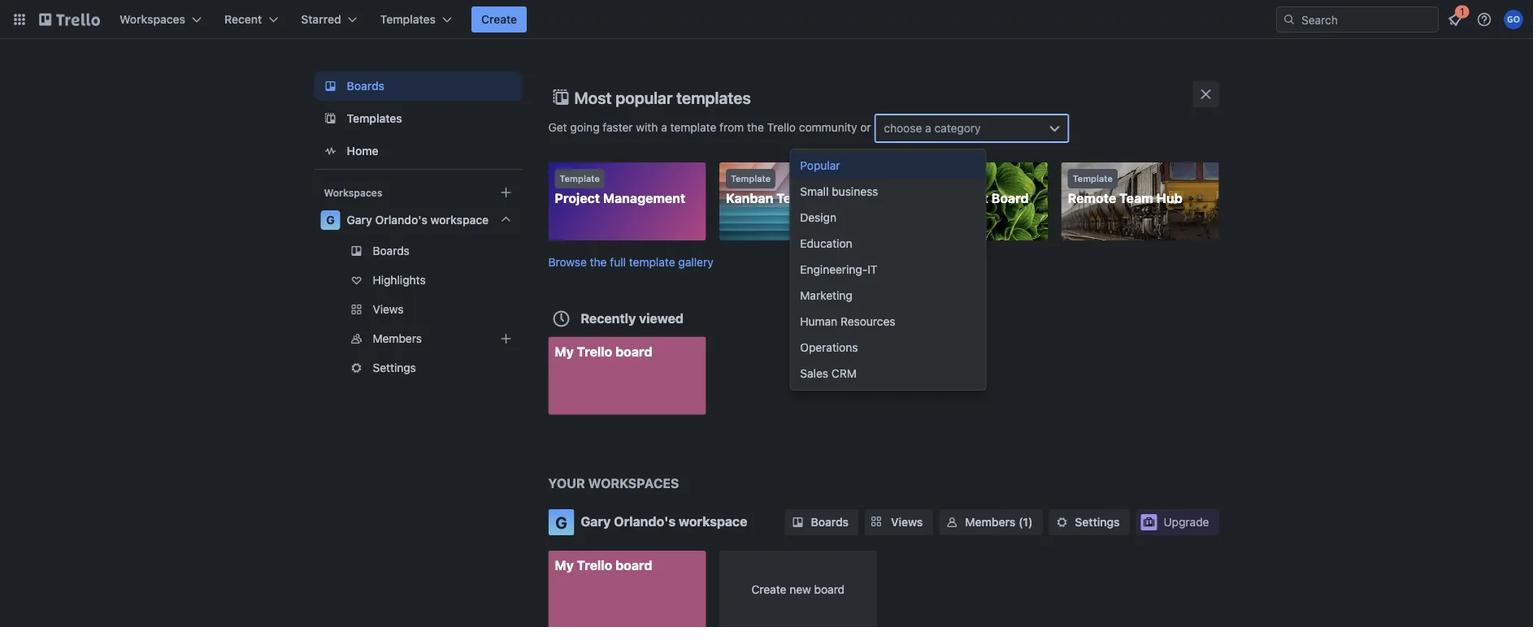 Task type: describe. For each thing, give the bounding box(es) containing it.
board image
[[321, 76, 340, 96]]

with
[[636, 120, 658, 134]]

popular
[[616, 88, 673, 107]]

1 horizontal spatial g
[[555, 513, 567, 532]]

0 horizontal spatial settings link
[[314, 355, 522, 381]]

search image
[[1283, 13, 1296, 26]]

my trello board for first my trello board "link" from the top of the page
[[555, 344, 652, 359]]

sales crm
[[800, 367, 857, 381]]

your workspaces
[[548, 476, 679, 491]]

workspaces
[[588, 476, 679, 491]]

0 horizontal spatial orlando's
[[375, 213, 428, 227]]

1 vertical spatial views
[[891, 516, 923, 529]]

(1)
[[1019, 516, 1033, 529]]

Search field
[[1296, 7, 1438, 32]]

primary element
[[0, 0, 1533, 39]]

small
[[800, 185, 829, 198]]

1 horizontal spatial settings link
[[1049, 510, 1130, 536]]

back to home image
[[39, 7, 100, 33]]

engineering-
[[800, 263, 868, 276]]

1 vertical spatial gary orlando's workspace
[[581, 514, 747, 530]]

starred button
[[291, 7, 367, 33]]

boards link for views
[[785, 510, 859, 536]]

add image
[[496, 329, 516, 349]]

hub
[[1157, 191, 1183, 206]]

boards for views
[[811, 516, 849, 529]]

templates link
[[314, 104, 522, 133]]

0 vertical spatial g
[[326, 213, 335, 227]]

1 vertical spatial workspaces
[[324, 187, 383, 198]]

template simple project board
[[897, 174, 1029, 206]]

recently
[[581, 311, 636, 326]]

viewed
[[639, 311, 684, 326]]

template project management
[[555, 174, 686, 206]]

browse the full template gallery link
[[548, 255, 714, 269]]

template for project
[[560, 174, 600, 184]]

recent
[[224, 13, 262, 26]]

0 vertical spatial trello
[[767, 120, 796, 134]]

education
[[800, 237, 853, 250]]

2 vertical spatial trello
[[577, 558, 612, 574]]

1 vertical spatial board
[[616, 558, 652, 574]]

recent button
[[215, 7, 288, 33]]

1 horizontal spatial views link
[[865, 510, 933, 536]]

sales
[[800, 367, 829, 381]]

get going faster with a template from the trello community or
[[548, 120, 874, 134]]

members for members (1)
[[965, 516, 1016, 529]]

browse the full template gallery
[[548, 255, 714, 269]]

crm
[[832, 367, 857, 381]]

2 my trello board link from the top
[[548, 551, 706, 628]]

upgrade button
[[1136, 510, 1219, 536]]

template for kanban
[[731, 174, 771, 184]]

kanban
[[726, 191, 774, 206]]

members link
[[314, 326, 522, 352]]

business
[[832, 185, 878, 198]]

0 vertical spatial gary orlando's workspace
[[347, 213, 489, 227]]

create a workspace image
[[496, 183, 516, 202]]

1 vertical spatial orlando's
[[614, 514, 676, 530]]

1 vertical spatial template
[[629, 255, 675, 269]]

recently viewed
[[581, 311, 684, 326]]

1 my from the top
[[555, 344, 574, 359]]

template board image
[[321, 109, 340, 128]]

settings for settings link to the right
[[1075, 516, 1120, 529]]

0 vertical spatial gary
[[347, 213, 372, 227]]

choose
[[884, 122, 922, 135]]

design
[[800, 211, 837, 224]]

from
[[720, 120, 744, 134]]

highlights
[[373, 274, 426, 287]]

your
[[548, 476, 585, 491]]

templates inside dropdown button
[[380, 13, 436, 26]]

create new board
[[752, 583, 845, 597]]

sm image for boards
[[790, 515, 806, 531]]



Task type: vqa. For each thing, say whether or not it's contained in the screenshot.
you to the bottom
no



Task type: locate. For each thing, give the bounding box(es) containing it.
template for simple
[[902, 174, 942, 184]]

settings link
[[314, 355, 522, 381], [1049, 510, 1130, 536]]

0 vertical spatial my trello board
[[555, 344, 652, 359]]

template inside template simple project board
[[902, 174, 942, 184]]

my trello board link
[[548, 337, 706, 415], [548, 551, 706, 628]]

workspaces button
[[110, 7, 211, 33]]

a right with
[[661, 120, 667, 134]]

management
[[603, 191, 686, 206]]

1 horizontal spatial workspace
[[679, 514, 747, 530]]

3 sm image from the left
[[1054, 515, 1070, 531]]

0 horizontal spatial settings
[[373, 361, 416, 375]]

0 horizontal spatial the
[[590, 255, 607, 269]]

0 horizontal spatial a
[[661, 120, 667, 134]]

boards link up templates link
[[314, 72, 522, 101]]

get
[[548, 120, 567, 134]]

operations
[[800, 341, 858, 354]]

home
[[347, 144, 379, 158]]

faster
[[603, 120, 633, 134]]

sm image right '(1)'
[[1054, 515, 1070, 531]]

1 horizontal spatial workspaces
[[324, 187, 383, 198]]

boards up new
[[811, 516, 849, 529]]

0 vertical spatial template
[[670, 120, 717, 134]]

1 my trello board link from the top
[[548, 337, 706, 415]]

1 vertical spatial templates
[[347, 112, 402, 125]]

create for create
[[481, 13, 517, 26]]

project inside template simple project board
[[943, 191, 988, 206]]

0 vertical spatial workspace
[[431, 213, 489, 227]]

community
[[799, 120, 857, 134]]

1 horizontal spatial gary orlando's workspace
[[581, 514, 747, 530]]

category
[[935, 122, 981, 135]]

1 sm image from the left
[[790, 515, 806, 531]]

template up remote
[[1073, 174, 1113, 184]]

resources
[[841, 315, 896, 328]]

1 vertical spatial the
[[590, 255, 607, 269]]

0 horizontal spatial gary orlando's workspace
[[347, 213, 489, 227]]

orlando's down workspaces
[[614, 514, 676, 530]]

human
[[800, 315, 838, 328]]

most popular templates
[[574, 88, 751, 107]]

project
[[555, 191, 600, 206], [943, 191, 988, 206]]

the right from
[[747, 120, 764, 134]]

my trello board for 1st my trello board "link" from the bottom of the page
[[555, 558, 652, 574]]

board
[[616, 344, 652, 359], [616, 558, 652, 574], [814, 583, 845, 597]]

0 vertical spatial create
[[481, 13, 517, 26]]

gary orlando's workspace
[[347, 213, 489, 227], [581, 514, 747, 530]]

1 horizontal spatial sm image
[[944, 515, 960, 531]]

1 vertical spatial trello
[[577, 344, 612, 359]]

upgrade
[[1164, 516, 1209, 529]]

workspaces inside dropdown button
[[120, 13, 185, 26]]

sm image
[[790, 515, 806, 531], [944, 515, 960, 531], [1054, 515, 1070, 531]]

template
[[670, 120, 717, 134], [629, 255, 675, 269]]

or
[[860, 120, 871, 134]]

it
[[868, 263, 878, 276]]

template down going
[[560, 174, 600, 184]]

0 horizontal spatial project
[[555, 191, 600, 206]]

0 vertical spatial settings
[[373, 361, 416, 375]]

template up "simple"
[[902, 174, 942, 184]]

template kanban template
[[726, 174, 835, 206]]

0 vertical spatial boards link
[[314, 72, 522, 101]]

trello
[[767, 120, 796, 134], [577, 344, 612, 359], [577, 558, 612, 574]]

1 vertical spatial workspace
[[679, 514, 747, 530]]

1 horizontal spatial members
[[965, 516, 1016, 529]]

popular
[[800, 159, 840, 172]]

g
[[326, 213, 335, 227], [555, 513, 567, 532]]

0 horizontal spatial views
[[373, 303, 404, 316]]

1 vertical spatial my trello board link
[[548, 551, 706, 628]]

boards link up 'highlights' link
[[314, 238, 522, 264]]

project up browse
[[555, 191, 600, 206]]

1 vertical spatial my trello board
[[555, 558, 652, 574]]

project inside template project management
[[555, 191, 600, 206]]

1 vertical spatial members
[[965, 516, 1016, 529]]

templates button
[[371, 7, 462, 33]]

gallery
[[678, 255, 714, 269]]

settings right '(1)'
[[1075, 516, 1120, 529]]

settings link down members link
[[314, 355, 522, 381]]

sm image for settings
[[1054, 515, 1070, 531]]

open information menu image
[[1477, 11, 1493, 28]]

gary orlando's workspace down workspaces
[[581, 514, 747, 530]]

1 vertical spatial views link
[[865, 510, 933, 536]]

2 my trello board from the top
[[555, 558, 652, 574]]

1 horizontal spatial gary
[[581, 514, 611, 530]]

gary
[[347, 213, 372, 227], [581, 514, 611, 530]]

home image
[[321, 141, 340, 161]]

0 horizontal spatial members
[[373, 332, 422, 346]]

the
[[747, 120, 764, 134], [590, 255, 607, 269]]

small business
[[800, 185, 878, 198]]

0 vertical spatial templates
[[380, 13, 436, 26]]

template up "kanban"
[[731, 174, 771, 184]]

the left full
[[590, 255, 607, 269]]

templates right starred dropdown button
[[380, 13, 436, 26]]

members for members
[[373, 332, 422, 346]]

1 horizontal spatial views
[[891, 516, 923, 529]]

template inside the template remote team hub
[[1073, 174, 1113, 184]]

1 vertical spatial create
[[752, 583, 787, 597]]

sm image left the members (1)
[[944, 515, 960, 531]]

0 horizontal spatial g
[[326, 213, 335, 227]]

0 horizontal spatial workspace
[[431, 213, 489, 227]]

0 horizontal spatial create
[[481, 13, 517, 26]]

create
[[481, 13, 517, 26], [752, 583, 787, 597]]

my
[[555, 344, 574, 359], [555, 558, 574, 574]]

new
[[790, 583, 811, 597]]

template down templates
[[670, 120, 717, 134]]

1 vertical spatial settings
[[1075, 516, 1120, 529]]

0 vertical spatial views link
[[314, 297, 522, 323]]

orlando's
[[375, 213, 428, 227], [614, 514, 676, 530]]

0 vertical spatial orlando's
[[375, 213, 428, 227]]

0 vertical spatial my trello board link
[[548, 337, 706, 415]]

0 horizontal spatial views link
[[314, 297, 522, 323]]

gary down the home
[[347, 213, 372, 227]]

create button
[[472, 7, 527, 33]]

boards link for highlights
[[314, 238, 522, 264]]

1 vertical spatial settings link
[[1049, 510, 1130, 536]]

workspace
[[431, 213, 489, 227], [679, 514, 747, 530]]

highlights link
[[314, 267, 522, 294]]

members (1)
[[965, 516, 1033, 529]]

0 vertical spatial board
[[616, 344, 652, 359]]

settings down members link
[[373, 361, 416, 375]]

project left board
[[943, 191, 988, 206]]

2 vertical spatial boards link
[[785, 510, 859, 536]]

a
[[661, 120, 667, 134], [925, 122, 932, 135]]

1 my trello board from the top
[[555, 344, 652, 359]]

most
[[574, 88, 612, 107]]

1 horizontal spatial the
[[747, 120, 764, 134]]

2 project from the left
[[943, 191, 988, 206]]

team
[[1120, 191, 1154, 206]]

1 horizontal spatial orlando's
[[614, 514, 676, 530]]

1 notification image
[[1446, 10, 1465, 29]]

template right full
[[629, 255, 675, 269]]

settings for settings link to the left
[[373, 361, 416, 375]]

create inside button
[[481, 13, 517, 26]]

members left '(1)'
[[965, 516, 1016, 529]]

engineering-it
[[800, 263, 878, 276]]

remote
[[1068, 191, 1116, 206]]

members
[[373, 332, 422, 346], [965, 516, 1016, 529]]

human resources
[[800, 315, 896, 328]]

boards link
[[314, 72, 522, 101], [314, 238, 522, 264], [785, 510, 859, 536]]

1 vertical spatial gary
[[581, 514, 611, 530]]

settings link right '(1)'
[[1049, 510, 1130, 536]]

marketing
[[800, 289, 853, 302]]

boards up highlights
[[373, 244, 410, 258]]

0 vertical spatial boards
[[347, 79, 385, 93]]

views
[[373, 303, 404, 316], [891, 516, 923, 529]]

0 vertical spatial my
[[555, 344, 574, 359]]

0 vertical spatial workspaces
[[120, 13, 185, 26]]

g down "your"
[[555, 513, 567, 532]]

templates up the home
[[347, 112, 402, 125]]

1 horizontal spatial a
[[925, 122, 932, 135]]

1 vertical spatial boards link
[[314, 238, 522, 264]]

choose a category
[[884, 122, 981, 135]]

2 horizontal spatial sm image
[[1054, 515, 1070, 531]]

2 vertical spatial boards
[[811, 516, 849, 529]]

going
[[570, 120, 600, 134]]

orlando's up highlights
[[375, 213, 428, 227]]

0 horizontal spatial gary
[[347, 213, 372, 227]]

templates
[[676, 88, 751, 107]]

0 vertical spatial the
[[747, 120, 764, 134]]

0 vertical spatial views
[[373, 303, 404, 316]]

1 horizontal spatial settings
[[1075, 516, 1120, 529]]

template remote team hub
[[1068, 174, 1183, 206]]

boards link up new
[[785, 510, 859, 536]]

1 project from the left
[[555, 191, 600, 206]]

starred
[[301, 13, 341, 26]]

1 vertical spatial boards
[[373, 244, 410, 258]]

simple
[[897, 191, 940, 206]]

templates
[[380, 13, 436, 26], [347, 112, 402, 125]]

2 my from the top
[[555, 558, 574, 574]]

browse
[[548, 255, 587, 269]]

gary orlando (garyorlando) image
[[1504, 10, 1524, 29]]

1 horizontal spatial project
[[943, 191, 988, 206]]

create for create new board
[[752, 583, 787, 597]]

boards for highlights
[[373, 244, 410, 258]]

2 sm image from the left
[[944, 515, 960, 531]]

template up design
[[777, 191, 835, 206]]

boards
[[347, 79, 385, 93], [373, 244, 410, 258], [811, 516, 849, 529]]

2 vertical spatial board
[[814, 583, 845, 597]]

template for remote
[[1073, 174, 1113, 184]]

template
[[560, 174, 600, 184], [731, 174, 771, 184], [902, 174, 942, 184], [1073, 174, 1113, 184], [777, 191, 835, 206]]

home link
[[314, 137, 522, 166]]

template inside template project management
[[560, 174, 600, 184]]

0 vertical spatial settings link
[[314, 355, 522, 381]]

my trello board
[[555, 344, 652, 359], [555, 558, 652, 574]]

1 vertical spatial my
[[555, 558, 574, 574]]

a right choose
[[925, 122, 932, 135]]

g down home image
[[326, 213, 335, 227]]

board
[[992, 191, 1029, 206]]

workspaces
[[120, 13, 185, 26], [324, 187, 383, 198]]

gary orlando's workspace up 'highlights' link
[[347, 213, 489, 227]]

0 vertical spatial members
[[373, 332, 422, 346]]

0 horizontal spatial sm image
[[790, 515, 806, 531]]

1 vertical spatial g
[[555, 513, 567, 532]]

1 horizontal spatial create
[[752, 583, 787, 597]]

sm image up "create new board"
[[790, 515, 806, 531]]

views link
[[314, 297, 522, 323], [865, 510, 933, 536]]

gary down your workspaces
[[581, 514, 611, 530]]

boards right the board icon
[[347, 79, 385, 93]]

full
[[610, 255, 626, 269]]

settings
[[373, 361, 416, 375], [1075, 516, 1120, 529]]

members down highlights
[[373, 332, 422, 346]]

0 horizontal spatial workspaces
[[120, 13, 185, 26]]



